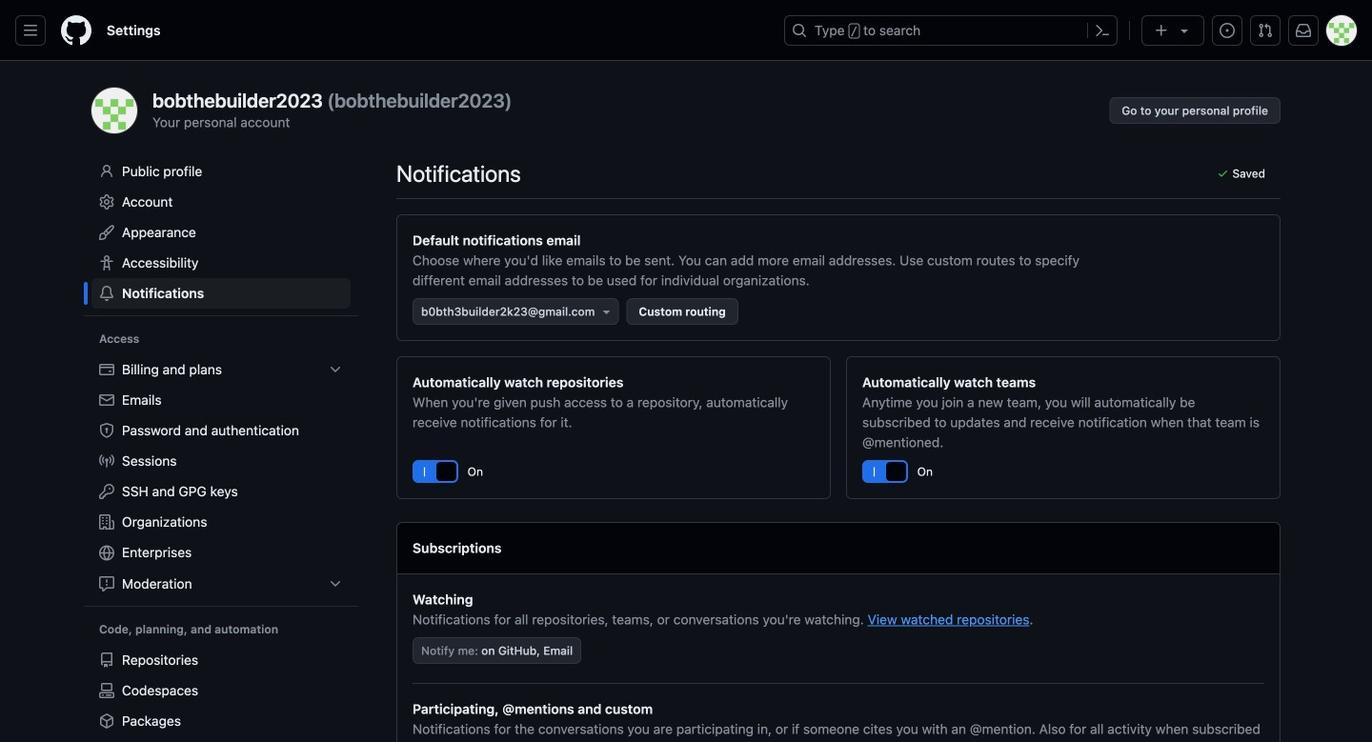 Task type: vqa. For each thing, say whether or not it's contained in the screenshot.
❤️ "link"
no



Task type: describe. For each thing, give the bounding box(es) containing it.
package image
[[99, 714, 114, 729]]

notifications image
[[1296, 23, 1311, 38]]

triangle down image
[[599, 304, 614, 319]]

key image
[[99, 484, 114, 499]]

issue opened image
[[1220, 23, 1235, 38]]

accessibility image
[[99, 255, 114, 271]]

git pull request image
[[1258, 23, 1273, 38]]

broadcast image
[[99, 454, 114, 469]]

2 list from the top
[[91, 645, 351, 742]]



Task type: locate. For each thing, give the bounding box(es) containing it.
codespaces image
[[99, 683, 114, 699]]

0 vertical spatial list
[[91, 355, 351, 599]]

1 list from the top
[[91, 355, 351, 599]]

gear image
[[99, 194, 114, 210]]

bell image
[[99, 286, 114, 301]]

triangle down image
[[1177, 23, 1192, 38]]

organization image
[[99, 515, 114, 530]]

command palette image
[[1095, 23, 1110, 38]]

shield lock image
[[99, 423, 114, 438]]

list
[[91, 355, 351, 599], [91, 645, 351, 742]]

repo image
[[99, 653, 114, 668]]

plus image
[[1154, 23, 1169, 38]]

homepage image
[[61, 15, 91, 46]]

1 vertical spatial list
[[91, 645, 351, 742]]

person image
[[99, 164, 114, 179]]

globe image
[[99, 546, 114, 561]]

@bobthebuilder2023 image
[[91, 88, 137, 133]]

mail image
[[99, 393, 114, 408]]

sc 9kayk9 0 image
[[1217, 168, 1229, 179]]

paintbrush image
[[99, 225, 114, 240]]



